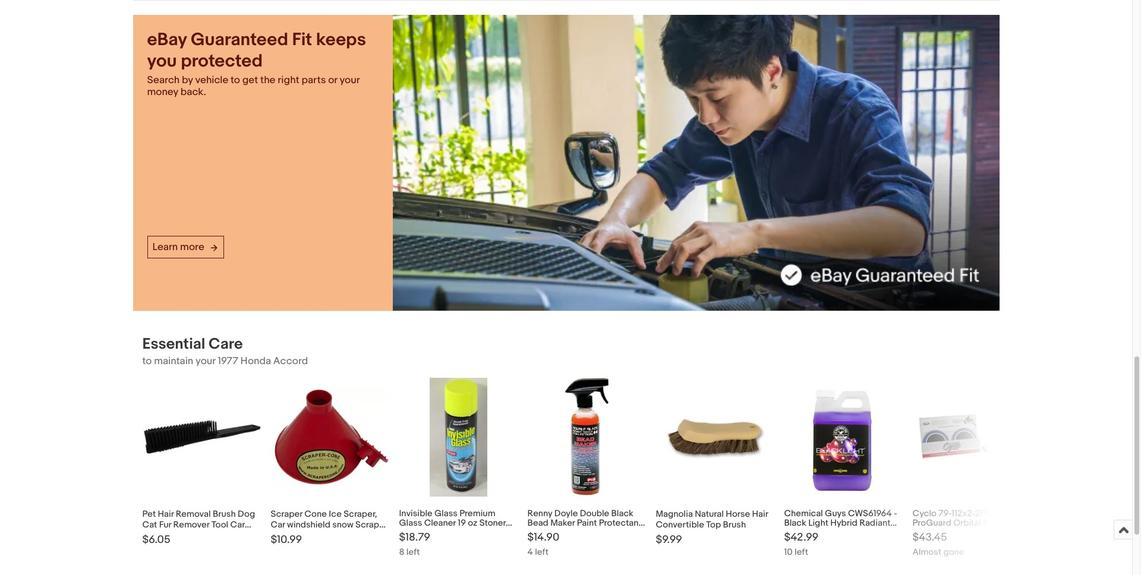 Task type: vqa. For each thing, say whether or not it's contained in the screenshot.
keeps
yes



Task type: locate. For each thing, give the bounding box(es) containing it.
brush left dog
[[213, 509, 236, 520]]

chemical
[[784, 508, 823, 520]]

1 horizontal spatial hair
[[752, 509, 768, 520]]

tool
[[211, 520, 228, 531]]

cleaner left 19
[[424, 518, 456, 529]]

hair inside pet hair removal brush dog cat fur remover tool car seat carpet rubber cleaner
[[158, 509, 174, 520]]

black up $42.99
[[784, 518, 807, 529]]

seat
[[142, 530, 161, 542]]

0 horizontal spatial cleaner
[[225, 530, 257, 542]]

top
[[706, 520, 721, 531]]

1 horizontal spatial brush
[[723, 520, 746, 531]]

pack
[[937, 527, 957, 539]]

1 horizontal spatial car
[[271, 520, 285, 531]]

pet hair removal brush dog cat fur remover tool car seat carpet rubber cleaner image
[[142, 421, 261, 454]]

car for $6.05
[[230, 520, 245, 531]]

invisible glass premium glass cleaner 19 oz stoner 91164 image
[[430, 378, 488, 497]]

1 left from the left
[[406, 547, 420, 558]]

black inside chemical guys cws61964 - black light hybrid radiant finish car wash soap (64 oz)
[[784, 518, 807, 529]]

8
[[399, 547, 405, 558]]

0 horizontal spatial black
[[611, 508, 634, 520]]

4
[[528, 547, 533, 558]]

1 horizontal spatial black
[[784, 518, 807, 529]]

orbital
[[954, 518, 981, 529]]

2 horizontal spatial left
[[795, 547, 808, 558]]

car inside scraper cone ice scraper, car windshield snow scraper, round shaped ice scraper
[[271, 520, 285, 531]]

2 hair from the left
[[752, 509, 768, 520]]

magnolia
[[656, 509, 693, 520]]

black
[[611, 508, 634, 520], [784, 518, 807, 529]]

finish
[[784, 527, 808, 539]]

cleaner
[[424, 518, 456, 529], [225, 530, 257, 542]]

left right 8
[[406, 547, 420, 558]]

hair right the pet
[[158, 509, 174, 520]]

0 vertical spatial to
[[231, 75, 240, 86]]

to inside essential care to maintain your 1977 honda accord
[[142, 355, 152, 367]]

left right 10
[[795, 547, 808, 558]]

$43.45 almost gone
[[913, 531, 965, 558]]

car inside pet hair removal brush dog cat fur remover tool car seat carpet rubber cleaner
[[230, 520, 245, 531]]

c250p
[[566, 527, 594, 539]]

10
[[784, 547, 793, 558]]

car inside chemical guys cws61964 - black light hybrid radiant finish car wash soap (64 oz)
[[810, 527, 824, 539]]

brush right top
[[723, 520, 746, 531]]

0 horizontal spatial to
[[142, 355, 152, 367]]

0 vertical spatial scraper
[[271, 509, 303, 520]]

glass left 19
[[435, 508, 458, 520]]

renny doyle double black bead maker paint protectant 16 oz. ps-c250p image
[[565, 378, 609, 497]]

1 horizontal spatial scraper
[[346, 530, 379, 542]]

1 vertical spatial your
[[196, 355, 216, 367]]

1 vertical spatial cleaner
[[225, 530, 257, 542]]

brush inside "magnolia natural horse hair convertible top brush $9.99"
[[723, 520, 746, 531]]

scraper,
[[344, 509, 377, 520], [356, 520, 389, 531]]

essential care to maintain your 1977 honda accord
[[142, 335, 308, 367]]

to
[[231, 75, 240, 86], [142, 355, 152, 367]]

round
[[271, 530, 297, 542]]

ice right cone
[[329, 509, 342, 520]]

convertible
[[656, 520, 704, 531]]

back.
[[181, 86, 206, 98]]

your right or
[[340, 75, 360, 86]]

to left get
[[231, 75, 240, 86]]

car right tool
[[230, 520, 245, 531]]

ice right shaped
[[332, 530, 344, 542]]

fit
[[292, 29, 312, 51]]

scraper left '91164'
[[346, 530, 379, 542]]

gone
[[944, 547, 965, 558]]

brush
[[213, 509, 236, 520], [723, 520, 746, 531]]

black inside renny doyle double black bead maker paint protectant 16 oz. ps-c250p
[[611, 508, 634, 520]]

scraper
[[271, 509, 303, 520], [346, 530, 379, 542]]

$43.45
[[913, 531, 947, 544]]

2 left from the left
[[535, 547, 549, 558]]

112x2-
[[952, 508, 975, 520]]

car up $10.99
[[271, 520, 285, 531]]

left right 4
[[535, 547, 549, 558]]

car
[[230, 520, 245, 531], [271, 520, 285, 531], [810, 527, 824, 539]]

accord
[[273, 355, 308, 367]]

maintain
[[154, 355, 193, 367]]

brush inside pet hair removal brush dog cat fur remover tool car seat carpet rubber cleaner
[[213, 509, 236, 520]]

79-
[[939, 508, 952, 520]]

0 horizontal spatial brush
[[213, 509, 236, 520]]

0 horizontal spatial left
[[406, 547, 420, 558]]

2 horizontal spatial car
[[810, 527, 824, 539]]

$42.99 10 left
[[784, 531, 819, 558]]

hair right horse
[[752, 509, 768, 520]]

1 hair from the left
[[158, 509, 174, 520]]

1 horizontal spatial to
[[231, 75, 240, 86]]

remover
[[173, 520, 209, 531]]

your left "1977"
[[196, 355, 216, 367]]

$18.79
[[399, 531, 430, 544]]

oz)
[[888, 527, 900, 539]]

cyclo 79-112x2-2pk proguard orbital backing plate, pack of 2
[[913, 508, 1016, 539]]

glass up '$18.79'
[[399, 518, 422, 529]]

cws61964
[[848, 508, 892, 520]]

plate,
[[913, 527, 935, 539]]

the
[[260, 75, 276, 86]]

pet
[[142, 509, 156, 520]]

1 vertical spatial to
[[142, 355, 152, 367]]

1 horizontal spatial your
[[340, 75, 360, 86]]

keeps
[[316, 29, 366, 51]]

2pk
[[975, 508, 991, 520]]

91164
[[399, 527, 421, 539]]

left inside $14.90 4 left
[[535, 547, 549, 558]]

or
[[328, 75, 337, 86]]

19
[[458, 518, 466, 529]]

left inside $18.79 8 left
[[406, 547, 420, 558]]

1 vertical spatial ice
[[332, 530, 344, 542]]

soap
[[850, 527, 871, 539]]

3 left from the left
[[795, 547, 808, 558]]

chemical guys cws61964 - black light hybrid radiant finish car wash soap (64 oz)
[[784, 508, 900, 539]]

scraper up round
[[271, 509, 303, 520]]

cleaner down dog
[[225, 530, 257, 542]]

0 horizontal spatial your
[[196, 355, 216, 367]]

0 vertical spatial your
[[340, 75, 360, 86]]

left
[[406, 547, 420, 558], [535, 547, 549, 558], [795, 547, 808, 558]]

0 horizontal spatial hair
[[158, 509, 174, 520]]

left inside $42.99 10 left
[[795, 547, 808, 558]]

1 vertical spatial scraper
[[346, 530, 379, 542]]

to left maintain
[[142, 355, 152, 367]]

wash
[[826, 527, 848, 539]]

of
[[959, 527, 967, 539]]

$10.99
[[271, 534, 302, 547]]

black right double
[[611, 508, 634, 520]]

1 horizontal spatial left
[[535, 547, 549, 558]]

car left wash
[[810, 527, 824, 539]]

1 horizontal spatial cleaner
[[424, 518, 456, 529]]

ebay guaranteed fit keeps you protected search by vehicle to get the right parts or your money back.
[[147, 29, 366, 98]]

right
[[278, 75, 299, 86]]

scraper cone ice scraper, car windshield snow scraper, round shaped ice scraper
[[271, 509, 389, 542]]

renny doyle double black bead maker paint protectant 16 oz. ps-c250p
[[528, 508, 642, 539]]

scraper, right snow
[[356, 520, 389, 531]]

learn
[[152, 242, 178, 253]]

0 horizontal spatial scraper
[[271, 509, 303, 520]]

radiant
[[860, 518, 891, 529]]

0 vertical spatial cleaner
[[424, 518, 456, 529]]

proguard
[[913, 518, 952, 529]]

16
[[528, 527, 536, 539]]

magnolia natural horse hair convertible top brush $9.99
[[656, 509, 768, 547]]

0 horizontal spatial car
[[230, 520, 245, 531]]



Task type: describe. For each thing, give the bounding box(es) containing it.
cone
[[305, 509, 327, 520]]

vehicle
[[195, 75, 228, 86]]

oz.
[[538, 527, 550, 539]]

stoner
[[480, 518, 506, 529]]

$14.90 4 left
[[528, 531, 560, 558]]

rubber
[[193, 530, 223, 542]]

1977
[[218, 355, 238, 367]]

scraper cone ice scraper, car windshield snow scraper, round shaped ice scraper image
[[271, 387, 390, 488]]

protectant
[[599, 518, 642, 529]]

premium
[[460, 508, 496, 520]]

backing
[[983, 518, 1016, 529]]

money
[[147, 86, 178, 98]]

renny
[[528, 508, 553, 520]]

snow
[[332, 520, 354, 531]]

car for $42.99
[[810, 527, 824, 539]]

protected
[[181, 51, 263, 72]]

$42.99
[[784, 531, 819, 544]]

0 vertical spatial ice
[[329, 509, 342, 520]]

ps-
[[552, 527, 566, 539]]

pet hair removal brush dog cat fur remover tool car seat carpet rubber cleaner
[[142, 509, 257, 542]]

ebay
[[147, 29, 187, 51]]

almost
[[913, 547, 942, 558]]

to inside "ebay guaranteed fit keeps you protected search by vehicle to get the right parts or your money back."
[[231, 75, 240, 86]]

learn more link
[[147, 236, 224, 259]]

get
[[242, 75, 258, 86]]

left for $42.99
[[795, 547, 808, 558]]

natural
[[695, 509, 724, 520]]

doyle
[[555, 508, 578, 520]]

(64
[[873, 527, 886, 539]]

your inside essential care to maintain your 1977 honda accord
[[196, 355, 216, 367]]

ebay guaranteed fit keeps you protected image
[[393, 15, 1000, 311]]

horse
[[726, 509, 750, 520]]

carpet
[[163, 530, 191, 542]]

honda
[[241, 355, 271, 367]]

windshield
[[287, 520, 330, 531]]

maker
[[551, 518, 575, 529]]

left for $18.79
[[406, 547, 420, 558]]

your inside "ebay guaranteed fit keeps you protected search by vehicle to get the right parts or your money back."
[[340, 75, 360, 86]]

invisible glass premium glass cleaner 19 oz stoner 91164
[[399, 508, 506, 539]]

cat
[[142, 520, 157, 531]]

0 horizontal spatial glass
[[399, 518, 422, 529]]

$6.05
[[142, 534, 170, 547]]

invisible
[[399, 508, 433, 520]]

cleaner inside pet hair removal brush dog cat fur remover tool car seat carpet rubber cleaner
[[225, 530, 257, 542]]

care
[[209, 335, 243, 354]]

shaped
[[299, 530, 330, 542]]

magnolia natural horse hair convertible top brush image
[[656, 408, 775, 467]]

paint
[[577, 518, 597, 529]]

oz
[[468, 518, 478, 529]]

essential
[[142, 335, 205, 354]]

hair inside "magnolia natural horse hair convertible top brush $9.99"
[[752, 509, 768, 520]]

double
[[580, 508, 609, 520]]

-
[[894, 508, 898, 520]]

scraper, right cone
[[344, 509, 377, 520]]

hybrid
[[831, 518, 858, 529]]

more
[[180, 242, 204, 253]]

1 horizontal spatial glass
[[435, 508, 458, 520]]

cyclo 79-112x2-2pk proguard orbital backing plate, pack of 2 image
[[913, 412, 1032, 463]]

left for $14.90
[[535, 547, 549, 558]]

light
[[809, 518, 829, 529]]

bead
[[528, 518, 549, 529]]

by
[[182, 75, 193, 86]]

2
[[969, 527, 974, 539]]

cyclo
[[913, 508, 937, 520]]

$18.79 8 left
[[399, 531, 430, 558]]

chemical guys cws61964 - black light hybrid radiant finish car wash soap (64 oz) image
[[784, 378, 903, 497]]

$9.99
[[656, 534, 682, 547]]

removal
[[176, 509, 211, 520]]

parts
[[302, 75, 326, 86]]

search
[[147, 75, 180, 86]]

guaranteed
[[191, 29, 288, 51]]

you
[[147, 51, 177, 72]]

cleaner inside invisible glass premium glass cleaner 19 oz stoner 91164
[[424, 518, 456, 529]]

guys
[[825, 508, 846, 520]]

fur
[[159, 520, 171, 531]]

dog
[[238, 509, 255, 520]]

$14.90
[[528, 531, 560, 544]]



